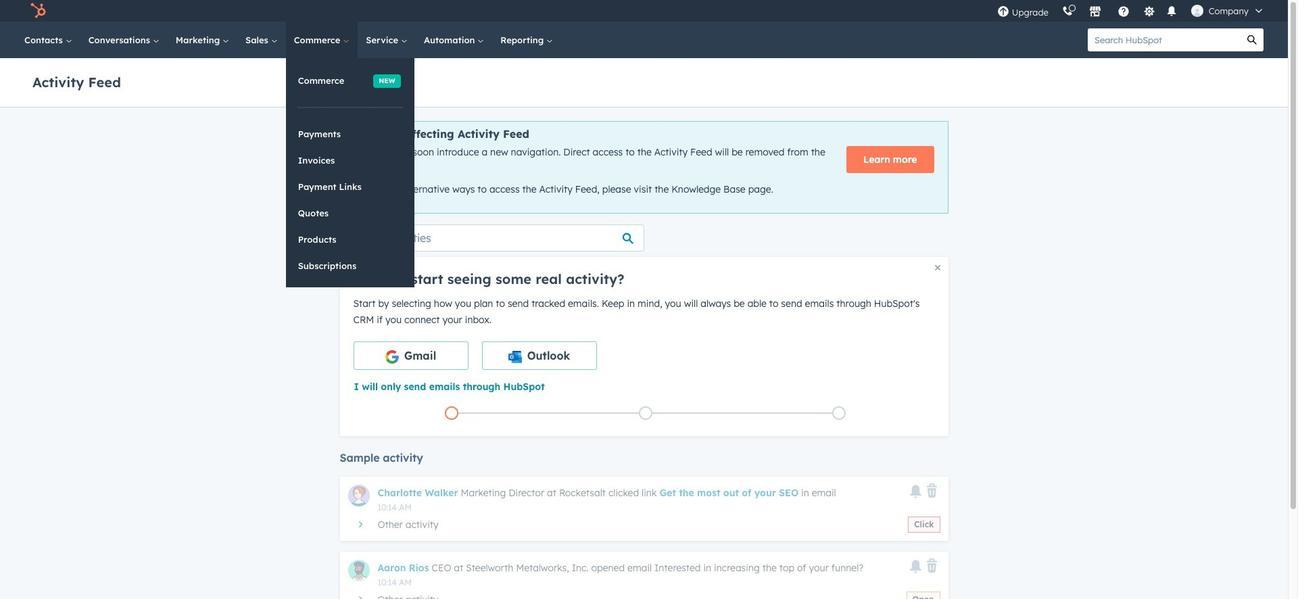 Task type: locate. For each thing, give the bounding box(es) containing it.
commerce menu
[[286, 58, 414, 287]]

menu
[[991, 0, 1273, 22]]

list
[[355, 404, 937, 423]]

onboarding.steps.sendtrackedemailingmail.title image
[[642, 410, 649, 418]]

None checkbox
[[353, 341, 468, 370], [482, 341, 597, 370], [353, 341, 468, 370], [482, 341, 597, 370]]

jacob simon image
[[1192, 5, 1204, 17]]



Task type: describe. For each thing, give the bounding box(es) containing it.
close image
[[935, 265, 941, 270]]

Search activities search field
[[340, 224, 644, 252]]

Search HubSpot search field
[[1089, 28, 1241, 51]]

onboarding.steps.finalstep.title image
[[836, 410, 843, 418]]

marketplaces image
[[1090, 6, 1102, 18]]



Task type: vqa. For each thing, say whether or not it's contained in the screenshot.
Jacob Simon 'image'
yes



